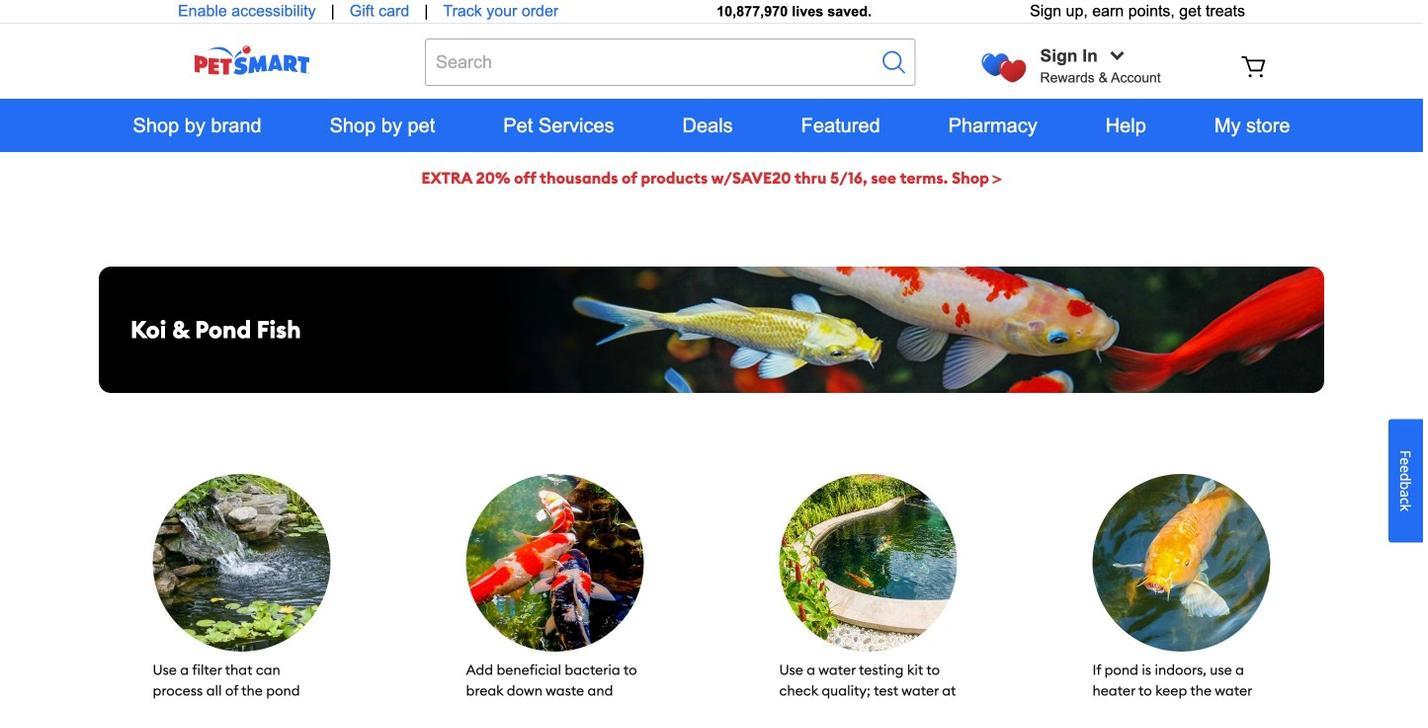 Task type: locate. For each thing, give the bounding box(es) containing it.
None search field
[[425, 39, 916, 86]]

loyalty icon image
[[982, 53, 1027, 83]]

koi fish in pond image. image
[[780, 475, 958, 653]]

koi fish image. image
[[466, 475, 644, 653]]

None field
[[425, 39, 916, 86]]



Task type: vqa. For each thing, say whether or not it's contained in the screenshot.
text box
no



Task type: describe. For each thing, give the bounding box(es) containing it.
orange koi fish image. image
[[1093, 475, 1271, 653]]

search search field
[[425, 39, 916, 86]]

petsmart image
[[158, 45, 346, 75]]

pond and waterfall image. image
[[153, 475, 331, 653]]

search image
[[881, 48, 908, 76]]



